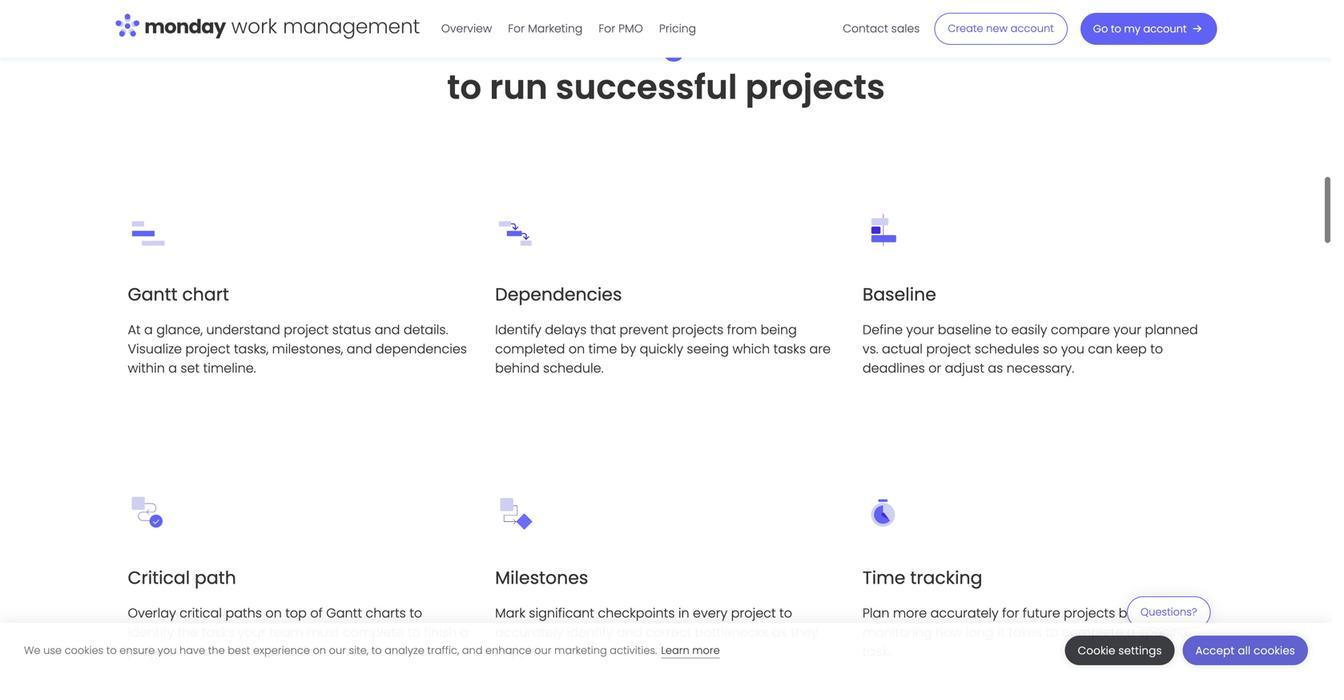 Task type: describe. For each thing, give the bounding box(es) containing it.
critical
[[180, 604, 222, 622]]

use
[[43, 644, 62, 658]]

within
[[128, 359, 165, 377]]

can
[[1088, 340, 1113, 358]]

site,
[[349, 644, 369, 658]]

for pmo
[[599, 21, 643, 36]]

gantt image
[[128, 210, 168, 250]]

marketing
[[554, 644, 607, 658]]

as inside 'define your baseline to easily compare your planned vs. actual project schedules so you can keep to deadlines or adjust as necessary.'
[[988, 359, 1003, 377]]

new
[[986, 21, 1008, 36]]

quickly
[[640, 340, 683, 358]]

identify
[[495, 321, 541, 339]]

the inside overlay critical paths on top of gantt charts to identify the tasks your team must complete to finish a project on time and maintain realistic deadlines.
[[178, 624, 198, 642]]

tasks inside overlay critical paths on top of gantt charts to identify the tasks your team must complete to finish a project on time and maintain realistic deadlines.
[[202, 624, 234, 642]]

overview
[[441, 21, 492, 36]]

projects inside identify delays that prevent projects from being completed on time by quickly seeing which tasks are behind schedule.
[[672, 321, 724, 339]]

that
[[590, 321, 616, 339]]

project inside overlay critical paths on top of gantt charts to identify the tasks your team must complete to finish a project on time and maintain realistic deadlines.
[[128, 643, 173, 661]]

time
[[863, 566, 906, 590]]

management
[[560, 17, 798, 64]]

on inside dialog
[[313, 644, 326, 658]]

successful
[[556, 64, 737, 110]]

paths
[[225, 604, 262, 622]]

a left set
[[168, 359, 177, 377]]

ensure
[[120, 644, 155, 658]]

create
[[948, 21, 983, 36]]

planned
[[1145, 321, 1198, 339]]

on left top
[[265, 604, 282, 622]]

2 our from the left
[[534, 644, 551, 658]]

schedule.
[[543, 359, 604, 377]]

questions? button
[[1127, 597, 1211, 638]]

plan more accurately for future projects by monitoring how long it takes to complete a specific task.
[[863, 604, 1188, 661]]

and right traffic,
[[462, 644, 483, 658]]

behind
[[495, 359, 540, 377]]

task.
[[863, 643, 891, 661]]

charts
[[366, 604, 406, 622]]

monday.com work management image
[[115, 10, 420, 44]]

best
[[228, 644, 250, 658]]

team
[[269, 624, 303, 642]]

compare
[[1051, 321, 1110, 339]]

features
[[806, 17, 949, 64]]

monitoring
[[863, 624, 932, 642]]

a inside overlay critical paths on top of gantt charts to identify the tasks your team must complete to finish a project on time and maintain realistic deadlines.
[[460, 624, 469, 642]]

for
[[1002, 604, 1019, 622]]

accept all cookies button
[[1183, 636, 1308, 666]]

main element
[[433, 0, 1217, 58]]

0 horizontal spatial gantt
[[128, 282, 177, 307]]

deadlines
[[863, 359, 925, 377]]

of
[[310, 604, 323, 622]]

significant
[[529, 604, 594, 622]]

accept all cookies
[[1196, 644, 1295, 658]]

enhance
[[485, 644, 532, 658]]

pmo inside pmo work management features to run successful projects
[[383, 17, 460, 64]]

or
[[929, 359, 941, 377]]

pricing
[[659, 21, 696, 36]]

critical
[[128, 566, 190, 590]]

your inside overlay critical paths on top of gantt charts to identify the tasks your team must complete to finish a project on time and maintain realistic deadlines.
[[238, 624, 266, 642]]

more inside plan more accurately for future projects by monitoring how long it takes to complete a specific task.
[[893, 604, 927, 622]]

mark
[[495, 604, 525, 622]]

completed
[[495, 340, 565, 358]]

cookie settings
[[1078, 644, 1162, 658]]

a inside plan more accurately for future projects by monitoring how long it takes to complete a specific task.
[[1127, 624, 1135, 642]]

actual
[[882, 340, 923, 358]]

baseline
[[863, 282, 936, 307]]

for pmo link
[[591, 16, 651, 42]]

set
[[181, 359, 200, 377]]

to inside the mark significant checkpoints in every project to accurately identify and correct bottlenecks as they happen.
[[779, 604, 792, 622]]

for for for pmo
[[599, 21, 615, 36]]

to up schedules
[[995, 321, 1008, 339]]

details.
[[404, 321, 448, 339]]

analyze
[[385, 644, 424, 658]]

contact sales link
[[835, 16, 928, 42]]

identify inside the mark significant checkpoints in every project to accurately identify and correct bottlenecks as they happen.
[[567, 624, 613, 642]]

overview link
[[433, 16, 500, 42]]

to up the analyze
[[408, 624, 420, 642]]

milestones
[[495, 566, 588, 590]]

learn more link
[[661, 644, 720, 659]]

and right status at left
[[375, 321, 400, 339]]

plan
[[863, 604, 890, 622]]

at a glance, understand project status and details. visualize project tasks, milestones, and dependencies within a set timeline.
[[128, 321, 467, 377]]

to inside 'button'
[[1111, 22, 1121, 36]]

path
[[195, 566, 236, 590]]

overlay
[[128, 604, 176, 622]]

we
[[24, 644, 40, 658]]

go to my account
[[1093, 22, 1187, 36]]

future
[[1023, 604, 1060, 622]]

top
[[285, 604, 307, 622]]

it
[[997, 624, 1005, 642]]

all
[[1238, 644, 1251, 658]]

time tracking
[[863, 566, 982, 590]]

and inside the mark significant checkpoints in every project to accurately identify and correct bottlenecks as they happen.
[[617, 624, 642, 642]]

my
[[1124, 22, 1141, 36]]

0 horizontal spatial more
[[692, 644, 720, 658]]

projects inside pmo work management features to run successful projects
[[745, 64, 885, 110]]

takes
[[1008, 624, 1042, 642]]

cookie
[[1078, 644, 1115, 658]]

project inside 'define your baseline to easily compare your planned vs. actual project schedules so you can keep to deadlines or adjust as necessary.'
[[926, 340, 971, 358]]

must
[[307, 624, 339, 642]]

sales
[[891, 21, 920, 36]]

necessary.
[[1007, 359, 1074, 377]]

on down critical
[[176, 643, 193, 661]]

seeing
[[687, 340, 729, 358]]

project inside the mark significant checkpoints in every project to accurately identify and correct bottlenecks as they happen.
[[731, 604, 776, 622]]



Task type: locate. For each thing, give the bounding box(es) containing it.
overlay critical paths on top of gantt charts to identify the tasks your team must complete to finish a project on time and maintain realistic deadlines.
[[128, 604, 469, 661]]

accurately up the happen.
[[495, 624, 563, 642]]

1 vertical spatial as
[[772, 624, 787, 642]]

1 horizontal spatial identify
[[567, 624, 613, 642]]

cookies inside button
[[1254, 644, 1295, 658]]

projects down main element on the top of page
[[745, 64, 885, 110]]

to right site,
[[371, 644, 382, 658]]

your up actual
[[906, 321, 934, 339]]

0 vertical spatial by
[[621, 340, 636, 358]]

identify down overlay
[[128, 624, 174, 642]]

identify inside overlay critical paths on top of gantt charts to identify the tasks your team must complete to finish a project on time and maintain realistic deadlines.
[[128, 624, 174, 642]]

1 horizontal spatial for
[[599, 21, 615, 36]]

on inside identify delays that prevent projects from being completed on time by quickly seeing which tasks are behind schedule.
[[569, 340, 585, 358]]

tasks down being
[[773, 340, 806, 358]]

long
[[966, 624, 994, 642]]

your down paths
[[238, 624, 266, 642]]

for left 'marketing'
[[508, 21, 525, 36]]

on down must
[[313, 644, 326, 658]]

process image
[[128, 493, 168, 533]]

1 horizontal spatial accurately
[[930, 604, 999, 622]]

0 horizontal spatial accurately
[[495, 624, 563, 642]]

finish
[[424, 624, 457, 642]]

1 horizontal spatial you
[[1061, 340, 1084, 358]]

tasks
[[773, 340, 806, 358], [202, 624, 234, 642]]

complete
[[343, 624, 404, 642], [1062, 624, 1123, 642]]

2 horizontal spatial projects
[[1064, 604, 1115, 622]]

0 horizontal spatial as
[[772, 624, 787, 642]]

happen.
[[495, 643, 548, 661]]

0 vertical spatial as
[[988, 359, 1003, 377]]

1 horizontal spatial by
[[1119, 604, 1134, 622]]

2 complete from the left
[[1062, 624, 1123, 642]]

create new account
[[948, 21, 1054, 36]]

2 vertical spatial projects
[[1064, 604, 1115, 622]]

as left they
[[772, 624, 787, 642]]

time inside overlay critical paths on top of gantt charts to identify the tasks your team must complete to finish a project on time and maintain realistic deadlines.
[[196, 643, 225, 661]]

prevent
[[620, 321, 669, 339]]

by
[[621, 340, 636, 358], [1119, 604, 1134, 622]]

at
[[128, 321, 141, 339]]

0 vertical spatial tasks
[[773, 340, 806, 358]]

accurately inside the mark significant checkpoints in every project to accurately identify and correct bottlenecks as they happen.
[[495, 624, 563, 642]]

1 vertical spatial more
[[692, 644, 720, 658]]

learn
[[661, 644, 689, 658]]

gantt inside overlay critical paths on top of gantt charts to identify the tasks your team must complete to finish a project on time and maintain realistic deadlines.
[[326, 604, 362, 622]]

cookies right "use"
[[65, 644, 103, 658]]

dependencies
[[376, 340, 467, 358]]

account inside 'button'
[[1011, 21, 1054, 36]]

1 vertical spatial you
[[158, 644, 177, 658]]

1 horizontal spatial cookies
[[1254, 644, 1295, 658]]

and
[[375, 321, 400, 339], [347, 340, 372, 358], [617, 624, 642, 642], [228, 643, 254, 661], [462, 644, 483, 658]]

a
[[144, 321, 153, 339], [168, 359, 177, 377], [460, 624, 469, 642], [1127, 624, 1135, 642]]

1 vertical spatial time
[[196, 643, 225, 661]]

dialog containing cookie settings
[[0, 623, 1332, 678]]

have
[[179, 644, 205, 658]]

realistic
[[318, 643, 367, 661]]

identify delays that prevent projects from being completed on time by quickly seeing which tasks are behind schedule.
[[495, 321, 831, 377]]

to left run
[[447, 64, 482, 110]]

the up have
[[178, 624, 198, 642]]

a right the at in the top left of the page
[[144, 321, 153, 339]]

projects up seeing at the right of page
[[672, 321, 724, 339]]

you left have
[[158, 644, 177, 658]]

0 horizontal spatial projects
[[672, 321, 724, 339]]

by inside identify delays that prevent projects from being completed on time by quickly seeing which tasks are behind schedule.
[[621, 340, 636, 358]]

from
[[727, 321, 757, 339]]

create new account button
[[934, 13, 1068, 45]]

and up the activities.
[[617, 624, 642, 642]]

projects up cookie
[[1064, 604, 1115, 622]]

0 vertical spatial accurately
[[930, 604, 999, 622]]

complete inside plan more accurately for future projects by monitoring how long it takes to complete a specific task.
[[1062, 624, 1123, 642]]

you
[[1061, 340, 1084, 358], [158, 644, 177, 658]]

1 horizontal spatial your
[[906, 321, 934, 339]]

checkpoints
[[598, 604, 675, 622]]

go
[[1093, 22, 1108, 36]]

pmo work management features to run successful projects
[[383, 17, 949, 110]]

your up keep
[[1113, 321, 1141, 339]]

tracking
[[910, 566, 982, 590]]

bottlenecks
[[695, 624, 768, 642]]

save time image
[[863, 493, 903, 533]]

we use cookies to ensure you have the best experience on our site, to analyze traffic, and enhance our marketing activities. learn more
[[24, 644, 720, 658]]

1 for from the left
[[508, 21, 525, 36]]

traffic,
[[427, 644, 459, 658]]

run
[[490, 64, 548, 110]]

1 horizontal spatial gantt
[[326, 604, 362, 622]]

schedules
[[975, 340, 1039, 358]]

0 horizontal spatial cookies
[[65, 644, 103, 658]]

on up the schedule.
[[569, 340, 585, 358]]

gantt up the at in the top left of the page
[[128, 282, 177, 307]]

projects
[[745, 64, 885, 110], [672, 321, 724, 339], [1064, 604, 1115, 622]]

a up settings
[[1127, 624, 1135, 642]]

every
[[693, 604, 728, 622]]

the left best
[[208, 644, 225, 658]]

contact
[[843, 21, 888, 36]]

tasks inside identify delays that prevent projects from being completed on time by quickly seeing which tasks are behind schedule.
[[773, 340, 806, 358]]

1 complete from the left
[[343, 624, 404, 642]]

1 vertical spatial tasks
[[202, 624, 234, 642]]

0 horizontal spatial for
[[508, 21, 525, 36]]

accurately inside plan more accurately for future projects by monitoring how long it takes to complete a specific task.
[[930, 604, 999, 622]]

1 horizontal spatial the
[[208, 644, 225, 658]]

by down prevent
[[621, 340, 636, 358]]

1 vertical spatial accurately
[[495, 624, 563, 642]]

project up set
[[185, 340, 230, 358]]

they
[[791, 624, 818, 642]]

0 vertical spatial time
[[588, 340, 617, 358]]

complete up cookie
[[1062, 624, 1123, 642]]

experience
[[253, 644, 310, 658]]

0 horizontal spatial by
[[621, 340, 636, 358]]

cookies for all
[[1254, 644, 1295, 658]]

1 horizontal spatial pmo
[[618, 21, 643, 36]]

1 horizontal spatial more
[[893, 604, 927, 622]]

0 horizontal spatial your
[[238, 624, 266, 642]]

delays
[[545, 321, 587, 339]]

frame 1261159918 image
[[495, 493, 535, 533]]

0 horizontal spatial identify
[[128, 624, 174, 642]]

cookie settings button
[[1065, 636, 1175, 666]]

1 horizontal spatial account
[[1143, 22, 1187, 36]]

time down that
[[588, 340, 617, 358]]

0 horizontal spatial pmo
[[383, 17, 460, 64]]

you inside 'define your baseline to easily compare your planned vs. actual project schedules so you can keep to deadlines or adjust as necessary.'
[[1061, 340, 1084, 358]]

mark significant checkpoints in every project to accurately identify and correct bottlenecks as they happen.
[[495, 604, 818, 661]]

and down status at left
[[347, 340, 372, 358]]

0 horizontal spatial account
[[1011, 21, 1054, 36]]

0 vertical spatial projects
[[745, 64, 885, 110]]

for marketing
[[508, 21, 583, 36]]

to inside pmo work management features to run successful projects
[[447, 64, 482, 110]]

account right new
[[1011, 21, 1054, 36]]

identify
[[128, 624, 174, 642], [567, 624, 613, 642]]

1 horizontal spatial tasks
[[773, 340, 806, 358]]

account right my
[[1143, 22, 1187, 36]]

1 vertical spatial gantt
[[326, 604, 362, 622]]

1 horizontal spatial complete
[[1062, 624, 1123, 642]]

our left site,
[[329, 644, 346, 658]]

cookies for use
[[65, 644, 103, 658]]

align image
[[863, 210, 903, 250]]

0 vertical spatial more
[[893, 604, 927, 622]]

for for for marketing
[[508, 21, 525, 36]]

project up milestones,
[[284, 321, 329, 339]]

gantt chart
[[128, 282, 229, 307]]

pricing link
[[651, 16, 704, 42]]

you down 'compare'
[[1061, 340, 1084, 358]]

1 horizontal spatial our
[[534, 644, 551, 658]]

0 vertical spatial you
[[1061, 340, 1084, 358]]

and down paths
[[228, 643, 254, 661]]

account inside 'button'
[[1143, 22, 1187, 36]]

correct
[[646, 624, 691, 642]]

visualize
[[128, 340, 182, 358]]

0 horizontal spatial you
[[158, 644, 177, 658]]

gantt right of
[[326, 604, 362, 622]]

on
[[569, 340, 585, 358], [265, 604, 282, 622], [176, 643, 193, 661], [313, 644, 326, 658]]

2 horizontal spatial your
[[1113, 321, 1141, 339]]

cookies
[[65, 644, 103, 658], [1254, 644, 1295, 658]]

tasks,
[[234, 340, 269, 358]]

to inside plan more accurately for future projects by monitoring how long it takes to complete a specific task.
[[1046, 624, 1059, 642]]

settings
[[1119, 644, 1162, 658]]

vs.
[[863, 340, 878, 358]]

to right the go
[[1111, 22, 1121, 36]]

to down planned
[[1150, 340, 1163, 358]]

a right finish on the bottom of the page
[[460, 624, 469, 642]]

critical path
[[128, 566, 236, 590]]

2 cookies from the left
[[1254, 644, 1295, 658]]

so
[[1043, 340, 1058, 358]]

for right 'marketing'
[[599, 21, 615, 36]]

1 horizontal spatial as
[[988, 359, 1003, 377]]

time inside identify delays that prevent projects from being completed on time by quickly seeing which tasks are behind schedule.
[[588, 340, 617, 358]]

identify up marketing
[[567, 624, 613, 642]]

dialog
[[0, 623, 1332, 678]]

0 horizontal spatial tasks
[[202, 624, 234, 642]]

project up bottlenecks
[[731, 604, 776, 622]]

dependensis image
[[495, 210, 535, 250]]

time
[[588, 340, 617, 358], [196, 643, 225, 661]]

status
[[332, 321, 371, 339]]

understand
[[206, 321, 280, 339]]

more right learn
[[692, 644, 720, 658]]

adjust
[[945, 359, 984, 377]]

cookies right all
[[1254, 644, 1295, 658]]

by inside plan more accurately for future projects by monitoring how long it takes to complete a specific task.
[[1119, 604, 1134, 622]]

projects inside plan more accurately for future projects by monitoring how long it takes to complete a specific task.
[[1064, 604, 1115, 622]]

work
[[468, 17, 552, 64]]

2 identify from the left
[[567, 624, 613, 642]]

2 for from the left
[[599, 21, 615, 36]]

to right charts
[[409, 604, 422, 622]]

0 vertical spatial gantt
[[128, 282, 177, 307]]

and inside overlay critical paths on top of gantt charts to identify the tasks your team must complete to finish a project on time and maintain realistic deadlines.
[[228, 643, 254, 661]]

the
[[178, 624, 198, 642], [208, 644, 225, 658]]

1 vertical spatial by
[[1119, 604, 1134, 622]]

project up or
[[926, 340, 971, 358]]

as inside the mark significant checkpoints in every project to accurately identify and correct bottlenecks as they happen.
[[772, 624, 787, 642]]

0 horizontal spatial time
[[196, 643, 225, 661]]

accurately up long
[[930, 604, 999, 622]]

dependencies
[[495, 282, 622, 307]]

1 identify from the left
[[128, 624, 174, 642]]

define your baseline to easily compare your planned vs. actual project schedules so you can keep to deadlines or adjust as necessary.
[[863, 321, 1198, 377]]

complete inside overlay critical paths on top of gantt charts to identify the tasks your team must complete to finish a project on time and maintain realistic deadlines.
[[343, 624, 404, 642]]

1 cookies from the left
[[65, 644, 103, 658]]

to down future
[[1046, 624, 1059, 642]]

tasks down critical
[[202, 624, 234, 642]]

to left the ensure
[[106, 644, 117, 658]]

chart
[[182, 282, 229, 307]]

our right enhance on the bottom left
[[534, 644, 551, 658]]

complete up 'we use cookies to ensure you have the best experience on our site, to analyze traffic, and enhance our marketing activities. learn more'
[[343, 624, 404, 642]]

project
[[284, 321, 329, 339], [185, 340, 230, 358], [926, 340, 971, 358], [731, 604, 776, 622], [128, 643, 173, 661]]

project down overlay
[[128, 643, 173, 661]]

timeline.
[[203, 359, 256, 377]]

0 vertical spatial the
[[178, 624, 198, 642]]

as down schedules
[[988, 359, 1003, 377]]

time left best
[[196, 643, 225, 661]]

0 horizontal spatial our
[[329, 644, 346, 658]]

more up monitoring
[[893, 604, 927, 622]]

by up 'cookie settings' button at the right bottom of the page
[[1119, 604, 1134, 622]]

1 horizontal spatial projects
[[745, 64, 885, 110]]

baseline
[[938, 321, 992, 339]]

pmo inside for pmo link
[[618, 21, 643, 36]]

1 horizontal spatial time
[[588, 340, 617, 358]]

1 vertical spatial the
[[208, 644, 225, 658]]

accept
[[1196, 644, 1235, 658]]

0 horizontal spatial the
[[178, 624, 198, 642]]

0 horizontal spatial complete
[[343, 624, 404, 642]]

being
[[761, 321, 797, 339]]

1 our from the left
[[329, 644, 346, 658]]

1 vertical spatial projects
[[672, 321, 724, 339]]

go to my account button
[[1080, 13, 1217, 45]]

to up they
[[779, 604, 792, 622]]



Task type: vqa. For each thing, say whether or not it's contained in the screenshot.
Questions? button
yes



